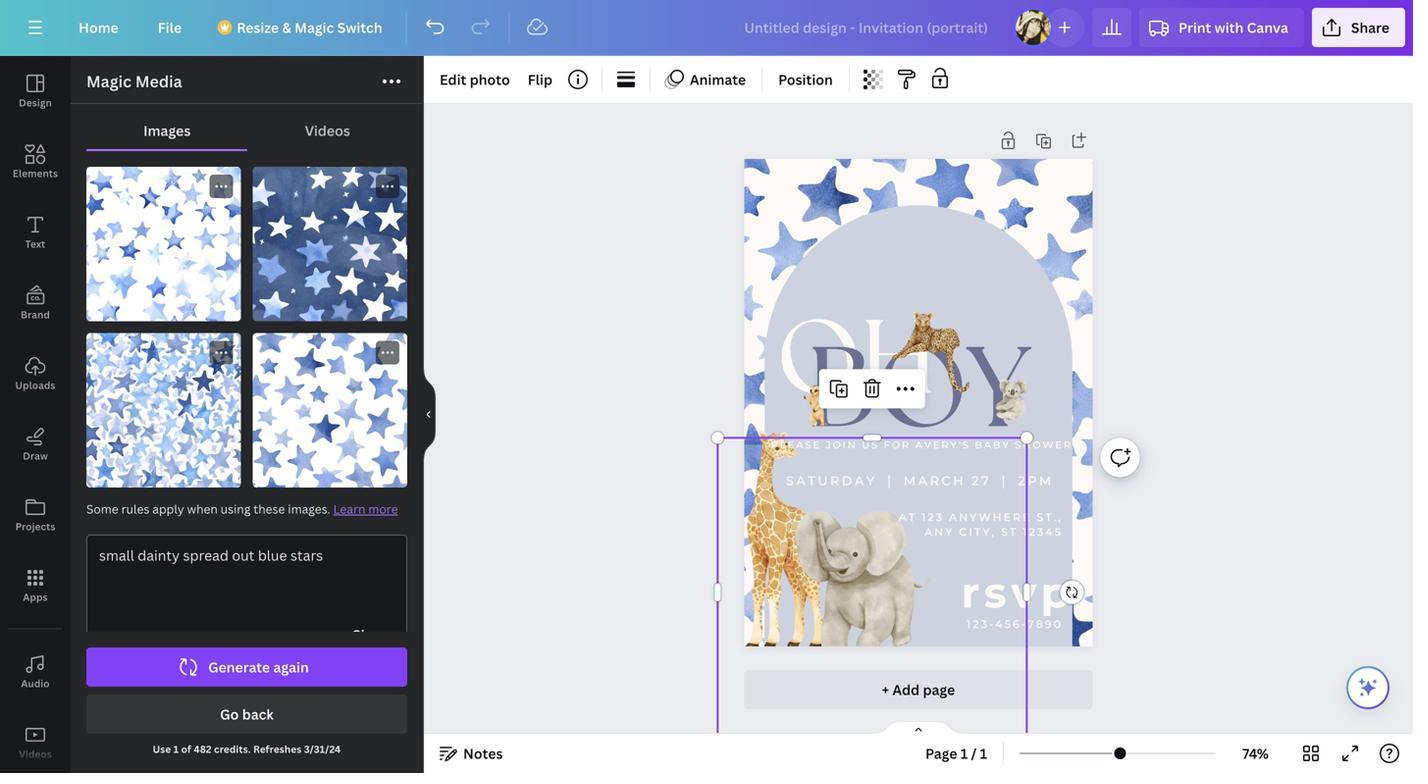 Task type: vqa. For each thing, say whether or not it's contained in the screenshot.
timer BUTTON
no



Task type: locate. For each thing, give the bounding box(es) containing it.
when
[[187, 501, 218, 517]]

use 1 of 482 credits. refreshes 3/31/24
[[153, 743, 341, 756]]

0 horizontal spatial videos button
[[0, 708, 71, 773]]

anywhere
[[949, 511, 1032, 524]]

some
[[86, 501, 118, 517]]

magic inside button
[[295, 18, 334, 37]]

│ down for
[[883, 473, 898, 489]]

these
[[254, 501, 285, 517]]

brand button
[[0, 268, 71, 339]]

at
[[899, 511, 917, 524]]

magic
[[295, 18, 334, 37], [86, 71, 132, 92]]

audio button
[[0, 637, 71, 708]]

1 horizontal spatial │
[[997, 473, 1012, 489]]

refreshes
[[253, 743, 302, 756]]

small dainty spread out blue stars image
[[86, 167, 241, 321], [253, 167, 407, 321], [86, 333, 241, 488], [253, 333, 407, 488]]

123
[[922, 511, 944, 524]]

page 1 / 1
[[926, 744, 987, 763]]

st.,
[[1037, 511, 1063, 524]]

1 right the /
[[980, 744, 987, 763]]

+ add page button
[[744, 670, 1093, 710]]

1 left the /
[[961, 744, 968, 763]]

2pm
[[1018, 473, 1054, 489]]

generate
[[208, 658, 270, 677]]

clear
[[351, 626, 387, 644]]

projects button
[[0, 480, 71, 551]]

videos inside side panel tab list
[[19, 748, 52, 761]]

position button
[[771, 64, 841, 95]]

7890
[[1028, 618, 1063, 631]]

print with canva button
[[1140, 8, 1304, 47]]

/
[[971, 744, 977, 763]]

uploads
[[15, 379, 55, 392]]

magic left "media"
[[86, 71, 132, 92]]

clear button
[[344, 619, 395, 651]]

position
[[778, 70, 833, 89]]

0 vertical spatial videos
[[305, 121, 350, 140]]

rules
[[121, 501, 150, 517]]

home link
[[63, 8, 134, 47]]

of
[[181, 743, 191, 756]]

1 │ from the left
[[883, 473, 898, 489]]

27
[[972, 473, 991, 489]]

│ right 27
[[997, 473, 1012, 489]]

back
[[242, 705, 274, 724]]

2 horizontal spatial 1
[[980, 744, 987, 763]]

Enter 5+ words to describe... text field
[[87, 536, 406, 619]]

0 vertical spatial magic
[[295, 18, 334, 37]]

123-456-7890
[[967, 618, 1063, 631]]

1 vertical spatial videos button
[[0, 708, 71, 773]]

share button
[[1312, 8, 1406, 47]]

again
[[273, 658, 309, 677]]

avery's
[[915, 439, 971, 451]]

with
[[1215, 18, 1244, 37]]

resize
[[237, 18, 279, 37]]

canva
[[1247, 18, 1289, 37]]

1 left of
[[173, 743, 179, 756]]

page
[[923, 681, 955, 699]]

add
[[893, 681, 920, 699]]

oh
[[777, 299, 936, 417]]

page
[[926, 744, 958, 763]]

Design title text field
[[729, 8, 1006, 47]]

animate button
[[659, 64, 754, 95]]

hide image
[[423, 368, 436, 462]]

1 horizontal spatial 1
[[961, 744, 968, 763]]

city,
[[959, 526, 996, 538]]

1
[[173, 743, 179, 756], [961, 744, 968, 763], [980, 744, 987, 763]]

1 horizontal spatial videos button
[[248, 112, 407, 149]]

│
[[883, 473, 898, 489], [997, 473, 1012, 489]]

saturday
[[786, 473, 877, 489]]

main menu bar
[[0, 0, 1413, 56]]

videos
[[305, 121, 350, 140], [19, 748, 52, 761]]

show pages image
[[872, 720, 966, 736]]

0 horizontal spatial magic
[[86, 71, 132, 92]]

text button
[[0, 197, 71, 268]]

projects
[[15, 520, 55, 533]]

1 horizontal spatial magic
[[295, 18, 334, 37]]

some rules apply when using these images. learn more
[[86, 501, 398, 517]]

1 vertical spatial magic
[[86, 71, 132, 92]]

74% button
[[1224, 738, 1288, 770]]

0 horizontal spatial │
[[883, 473, 898, 489]]

please
[[771, 439, 821, 451]]

images button
[[86, 112, 248, 149]]

magic right the "&"
[[295, 18, 334, 37]]

flip button
[[520, 64, 560, 95]]

12345
[[1023, 526, 1063, 538]]

1 vertical spatial videos
[[19, 748, 52, 761]]

baby
[[975, 439, 1011, 451]]

switch
[[337, 18, 382, 37]]

+
[[882, 681, 889, 699]]

1 horizontal spatial videos
[[305, 121, 350, 140]]

0 horizontal spatial videos
[[19, 748, 52, 761]]

generate again
[[208, 658, 309, 677]]

go back button
[[86, 695, 407, 734]]

share
[[1351, 18, 1390, 37]]

join
[[826, 439, 857, 451]]

learn
[[333, 501, 366, 517]]

0 horizontal spatial 1
[[173, 743, 179, 756]]

images
[[143, 121, 191, 140]]

media
[[135, 71, 182, 92]]

rsvp
[[961, 566, 1075, 619]]



Task type: describe. For each thing, give the bounding box(es) containing it.
2 │ from the left
[[997, 473, 1012, 489]]

resize & magic switch
[[237, 18, 382, 37]]

uploads button
[[0, 339, 71, 409]]

3/31/24
[[304, 743, 341, 756]]

edit
[[440, 70, 467, 89]]

print with canva
[[1179, 18, 1289, 37]]

draw
[[23, 450, 48, 463]]

magic media
[[86, 71, 182, 92]]

edit photo button
[[432, 64, 518, 95]]

1 for /
[[961, 744, 968, 763]]

go
[[220, 705, 239, 724]]

any
[[925, 526, 954, 538]]

flip
[[528, 70, 553, 89]]

at 123 anywhere st., any city, st 12345
[[899, 511, 1063, 538]]

canva assistant image
[[1356, 676, 1380, 700]]

elements
[[13, 167, 58, 180]]

saturday │ march 27 │ 2pm
[[786, 473, 1054, 489]]

0 vertical spatial videos button
[[248, 112, 407, 149]]

generate again button
[[86, 648, 407, 687]]

apply
[[152, 501, 184, 517]]

photo
[[470, 70, 510, 89]]

74%
[[1243, 744, 1269, 763]]

shower
[[1015, 439, 1073, 451]]

brand
[[21, 308, 50, 321]]

apps
[[23, 591, 48, 604]]

print
[[1179, 18, 1212, 37]]

file
[[158, 18, 182, 37]]

using
[[221, 501, 251, 517]]

edit photo
[[440, 70, 510, 89]]

home
[[79, 18, 119, 37]]

audio
[[21, 677, 50, 691]]

resize & magic switch button
[[205, 8, 398, 47]]

go back
[[220, 705, 274, 724]]

1 for of
[[173, 743, 179, 756]]

learn more link
[[333, 501, 398, 517]]

notes
[[463, 744, 503, 763]]

123-
[[967, 618, 995, 631]]

elements button
[[0, 127, 71, 197]]

credits.
[[214, 743, 251, 756]]

images.
[[288, 501, 330, 517]]

&
[[282, 18, 291, 37]]

draw button
[[0, 409, 71, 480]]

more
[[368, 501, 398, 517]]

please join us for avery's baby shower
[[771, 439, 1073, 451]]

side panel tab list
[[0, 56, 71, 773]]

notes button
[[432, 738, 511, 770]]

file button
[[142, 8, 197, 47]]

animate
[[690, 70, 746, 89]]

design button
[[0, 56, 71, 127]]

march
[[904, 473, 966, 489]]

456-
[[995, 618, 1028, 631]]

design
[[19, 96, 52, 109]]

for
[[884, 439, 911, 451]]

apps button
[[0, 551, 71, 621]]

st
[[1001, 526, 1018, 538]]

text
[[25, 238, 45, 251]]

482
[[194, 743, 212, 756]]

use
[[153, 743, 171, 756]]



